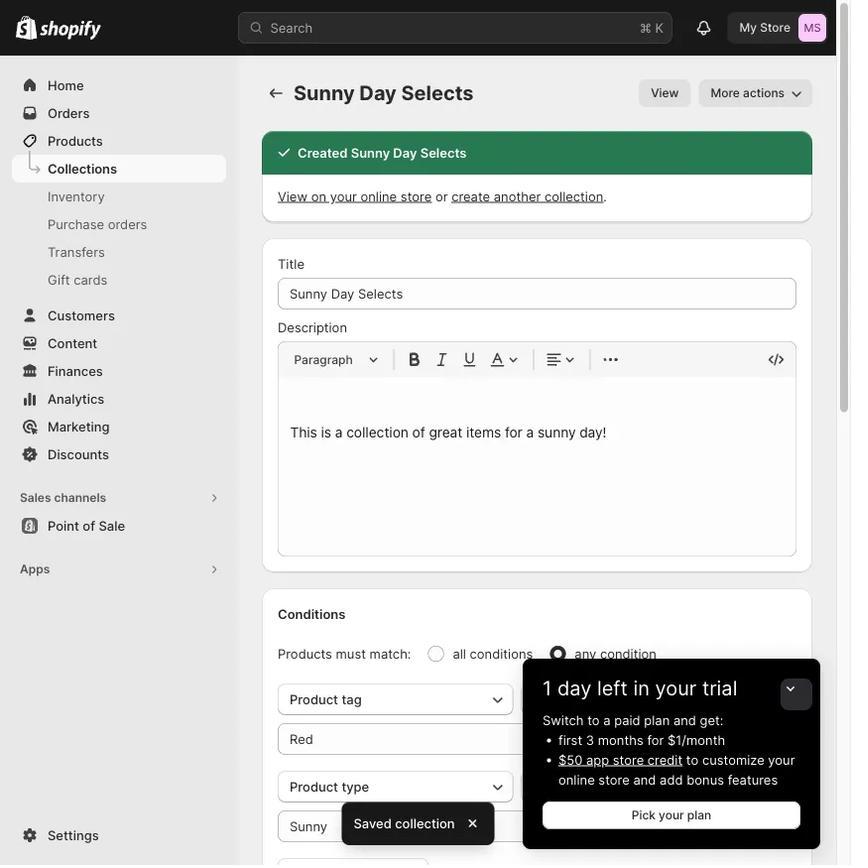 Task type: locate. For each thing, give the bounding box(es) containing it.
product tag
[[290, 692, 362, 707]]

products must match:
[[278, 646, 411, 662]]

and left add
[[634, 772, 657, 788]]

your inside to customize your online store and add bonus features
[[769, 753, 796, 768]]

products down orders
[[48, 133, 103, 148]]

your right in
[[656, 677, 697, 701]]

analytics link
[[12, 385, 226, 413]]

product for product type
[[290, 779, 339, 795]]

0 vertical spatial online
[[361, 189, 397, 204]]

plan up for
[[645, 713, 670, 728]]

view
[[651, 86, 680, 100], [278, 189, 308, 204]]

products for products
[[48, 133, 103, 148]]

products
[[48, 133, 103, 148], [278, 646, 332, 662]]

store
[[761, 20, 791, 35]]

selects up view on your online store or create another collection .
[[421, 145, 467, 160]]

collection down product type "dropdown button"
[[395, 816, 455, 831]]

None text field
[[278, 724, 722, 756], [278, 811, 722, 843], [278, 724, 722, 756], [278, 811, 722, 843]]

day
[[360, 81, 397, 105], [394, 145, 417, 160]]

0 vertical spatial product
[[290, 692, 339, 707]]

products for products must match:
[[278, 646, 332, 662]]

0 horizontal spatial online
[[361, 189, 397, 204]]

1 horizontal spatial online
[[559, 772, 595, 788]]

saved
[[354, 816, 392, 831]]

0 vertical spatial plan
[[645, 713, 670, 728]]

store left or
[[401, 189, 432, 204]]

store down $50 app store credit link
[[599, 772, 630, 788]]

bonus
[[687, 772, 725, 788]]

0 horizontal spatial view
[[278, 189, 308, 204]]

purchase orders link
[[12, 210, 226, 238]]

sunny day selects
[[294, 81, 474, 105]]

1 horizontal spatial shopify image
[[40, 20, 101, 40]]

or
[[436, 189, 448, 204]]

0 horizontal spatial to
[[588, 713, 600, 728]]

created sunny day selects
[[298, 145, 467, 160]]

title
[[278, 256, 305, 272]]

0 horizontal spatial shopify image
[[16, 15, 37, 39]]

your
[[330, 189, 357, 204], [656, 677, 697, 701], [769, 753, 796, 768], [659, 809, 685, 823]]

⌘ k
[[640, 20, 664, 35]]

selects up the created sunny day selects at top
[[402, 81, 474, 105]]

store inside to customize your online store and add bonus features
[[599, 772, 630, 788]]

1 vertical spatial collection
[[395, 816, 455, 831]]

1 vertical spatial product
[[290, 779, 339, 795]]

0 vertical spatial store
[[401, 189, 432, 204]]

product inside dropdown button
[[290, 692, 339, 707]]

sunny up created
[[294, 81, 355, 105]]

create
[[452, 189, 491, 204]]

customers
[[48, 308, 115, 323]]

shopify image
[[16, 15, 37, 39], [40, 20, 101, 40]]

1 horizontal spatial collection
[[545, 189, 604, 204]]

1 vertical spatial view
[[278, 189, 308, 204]]

and for plan
[[674, 713, 697, 728]]

selects
[[402, 81, 474, 105], [421, 145, 467, 160]]

channels
[[54, 491, 106, 505]]

online down the created sunny day selects at top
[[361, 189, 397, 204]]

product
[[290, 692, 339, 707], [290, 779, 339, 795]]

orders link
[[12, 99, 226, 127]]

day up view on your online store or create another collection .
[[394, 145, 417, 160]]

1 vertical spatial products
[[278, 646, 332, 662]]

0 vertical spatial day
[[360, 81, 397, 105]]

paragraph
[[294, 352, 353, 367]]

sunny
[[294, 81, 355, 105], [351, 145, 390, 160]]

point of sale
[[48, 518, 125, 534]]

1 vertical spatial to
[[687, 753, 699, 768]]

and
[[674, 713, 697, 728], [634, 772, 657, 788]]

2 vertical spatial store
[[599, 772, 630, 788]]

products down conditions
[[278, 646, 332, 662]]

any
[[575, 646, 597, 662]]

1 horizontal spatial and
[[674, 713, 697, 728]]

0 vertical spatial and
[[674, 713, 697, 728]]

2 product from the top
[[290, 779, 339, 795]]

purchase
[[48, 216, 104, 232]]

customize
[[703, 753, 765, 768]]

conditions
[[278, 607, 346, 622]]

home
[[48, 77, 84, 93]]

add
[[660, 772, 684, 788]]

online for and
[[559, 772, 595, 788]]

1 horizontal spatial view
[[651, 86, 680, 100]]

tag
[[342, 692, 362, 707]]

collection
[[545, 189, 604, 204], [395, 816, 455, 831]]

store
[[401, 189, 432, 204], [613, 753, 645, 768], [599, 772, 630, 788]]

1 product from the top
[[290, 692, 339, 707]]

to down $1/month
[[687, 753, 699, 768]]

0 horizontal spatial and
[[634, 772, 657, 788]]

to inside to customize your online store and add bonus features
[[687, 753, 699, 768]]

sale
[[99, 518, 125, 534]]

and up $1/month
[[674, 713, 697, 728]]

your up features
[[769, 753, 796, 768]]

your inside dropdown button
[[656, 677, 697, 701]]

1 vertical spatial and
[[634, 772, 657, 788]]

your right the pick
[[659, 809, 685, 823]]

view left on
[[278, 189, 308, 204]]

sales channels
[[20, 491, 106, 505]]

any condition
[[575, 646, 657, 662]]

plan down bonus at the right bottom of page
[[688, 809, 712, 823]]

my store image
[[799, 14, 827, 42]]

0 horizontal spatial plan
[[645, 713, 670, 728]]

transfers
[[48, 244, 105, 260]]

online
[[361, 189, 397, 204], [559, 772, 595, 788]]

settings
[[48, 828, 99, 843]]

0 vertical spatial view
[[651, 86, 680, 100]]

first
[[559, 733, 583, 748]]

app
[[587, 753, 610, 768]]

view left the more
[[651, 86, 680, 100]]

collection right another
[[545, 189, 604, 204]]

1 vertical spatial plan
[[688, 809, 712, 823]]

0 horizontal spatial products
[[48, 133, 103, 148]]

1 horizontal spatial to
[[687, 753, 699, 768]]

store for or
[[401, 189, 432, 204]]

0 vertical spatial products
[[48, 133, 103, 148]]

product left tag
[[290, 692, 339, 707]]

plan
[[645, 713, 670, 728], [688, 809, 712, 823]]

sales
[[20, 491, 51, 505]]

products link
[[12, 127, 226, 155]]

sunny up "view on your online store" link
[[351, 145, 390, 160]]

switch to a paid plan and get:
[[543, 713, 724, 728]]

1 vertical spatial online
[[559, 772, 595, 788]]

gift
[[48, 272, 70, 287]]

product type button
[[278, 771, 514, 803]]

0 vertical spatial sunny
[[294, 81, 355, 105]]

marketing link
[[12, 413, 226, 441]]

product inside "dropdown button"
[[290, 779, 339, 795]]

settings link
[[12, 822, 226, 850]]

day up the created sunny day selects at top
[[360, 81, 397, 105]]

0 vertical spatial collection
[[545, 189, 604, 204]]

1 horizontal spatial products
[[278, 646, 332, 662]]

analytics
[[48, 391, 105, 407]]

online inside to customize your online store and add bonus features
[[559, 772, 595, 788]]

type
[[342, 779, 370, 795]]

view for view on your online store or create another collection .
[[278, 189, 308, 204]]

and inside to customize your online store and add bonus features
[[634, 772, 657, 788]]

point of sale button
[[0, 512, 238, 540]]

inventory
[[48, 189, 105, 204]]

store down months
[[613, 753, 645, 768]]

to left a
[[588, 713, 600, 728]]

online down $50
[[559, 772, 595, 788]]

product left type
[[290, 779, 339, 795]]

match:
[[370, 646, 411, 662]]

inventory link
[[12, 183, 226, 210]]

purchase orders
[[48, 216, 147, 232]]

a
[[604, 713, 611, 728]]



Task type: vqa. For each thing, say whether or not it's contained in the screenshot.
the topmost Products
yes



Task type: describe. For each thing, give the bounding box(es) containing it.
online for or
[[361, 189, 397, 204]]

Title text field
[[278, 278, 797, 310]]

sales channels button
[[12, 484, 226, 512]]

to customize your online store and add bonus features
[[559, 753, 796, 788]]

discounts link
[[12, 441, 226, 469]]

0 vertical spatial to
[[588, 713, 600, 728]]

1 vertical spatial store
[[613, 753, 645, 768]]

finances link
[[12, 357, 226, 385]]

1 day left in your trial element
[[523, 711, 821, 850]]

$50
[[559, 753, 583, 768]]

another
[[494, 189, 542, 204]]

view on your online store link
[[278, 189, 432, 204]]

search
[[271, 20, 313, 35]]

view link
[[640, 79, 691, 107]]

1
[[543, 677, 552, 701]]

description
[[278, 320, 347, 335]]

⌘
[[640, 20, 652, 35]]

$50 app store credit link
[[559, 753, 683, 768]]

in
[[634, 677, 650, 701]]

more
[[711, 86, 741, 100]]

finances
[[48, 363, 103, 379]]

product for product tag
[[290, 692, 339, 707]]

.
[[604, 189, 607, 204]]

left
[[598, 677, 628, 701]]

more actions button
[[699, 79, 813, 107]]

content
[[48, 336, 97, 351]]

product tag button
[[278, 684, 514, 716]]

saved collection
[[354, 816, 455, 831]]

months
[[598, 733, 644, 748]]

transfers link
[[12, 238, 226, 266]]

collections
[[48, 161, 117, 176]]

customers link
[[12, 302, 226, 330]]

marketing
[[48, 419, 110, 434]]

$1/month
[[668, 733, 726, 748]]

my
[[740, 20, 758, 35]]

conditions
[[470, 646, 533, 662]]

1 vertical spatial day
[[394, 145, 417, 160]]

paid
[[615, 713, 641, 728]]

switch
[[543, 713, 584, 728]]

create another collection link
[[452, 189, 604, 204]]

discounts
[[48, 447, 109, 462]]

more actions
[[711, 86, 785, 100]]

get:
[[700, 713, 724, 728]]

features
[[728, 772, 779, 788]]

product type
[[290, 779, 370, 795]]

point
[[48, 518, 79, 534]]

your right on
[[330, 189, 357, 204]]

first 3 months for $1/month
[[559, 733, 726, 748]]

and for store
[[634, 772, 657, 788]]

1 vertical spatial selects
[[421, 145, 467, 160]]

pick
[[632, 809, 656, 823]]

0 vertical spatial selects
[[402, 81, 474, 105]]

apps
[[20, 562, 50, 577]]

$50 app store credit
[[559, 753, 683, 768]]

view for view
[[651, 86, 680, 100]]

content link
[[12, 330, 226, 357]]

1 vertical spatial sunny
[[351, 145, 390, 160]]

1 day left in your trial
[[543, 677, 738, 701]]

must
[[336, 646, 366, 662]]

created
[[298, 145, 348, 160]]

pick your plan link
[[543, 802, 801, 830]]

on
[[311, 189, 327, 204]]

pick your plan
[[632, 809, 712, 823]]

3
[[587, 733, 595, 748]]

paragraph button
[[286, 348, 386, 372]]

1 horizontal spatial plan
[[688, 809, 712, 823]]

actions
[[744, 86, 785, 100]]

of
[[83, 518, 95, 534]]

point of sale link
[[12, 512, 226, 540]]

trial
[[703, 677, 738, 701]]

0 horizontal spatial collection
[[395, 816, 455, 831]]

condition
[[601, 646, 657, 662]]

k
[[656, 20, 664, 35]]

collections link
[[12, 155, 226, 183]]

orders
[[108, 216, 147, 232]]

my store
[[740, 20, 791, 35]]

gift cards
[[48, 272, 108, 287]]

orders
[[48, 105, 90, 121]]

day
[[558, 677, 592, 701]]

all
[[453, 646, 467, 662]]

gift cards link
[[12, 266, 226, 294]]

all conditions
[[453, 646, 533, 662]]

store for and
[[599, 772, 630, 788]]

apps button
[[12, 556, 226, 584]]



